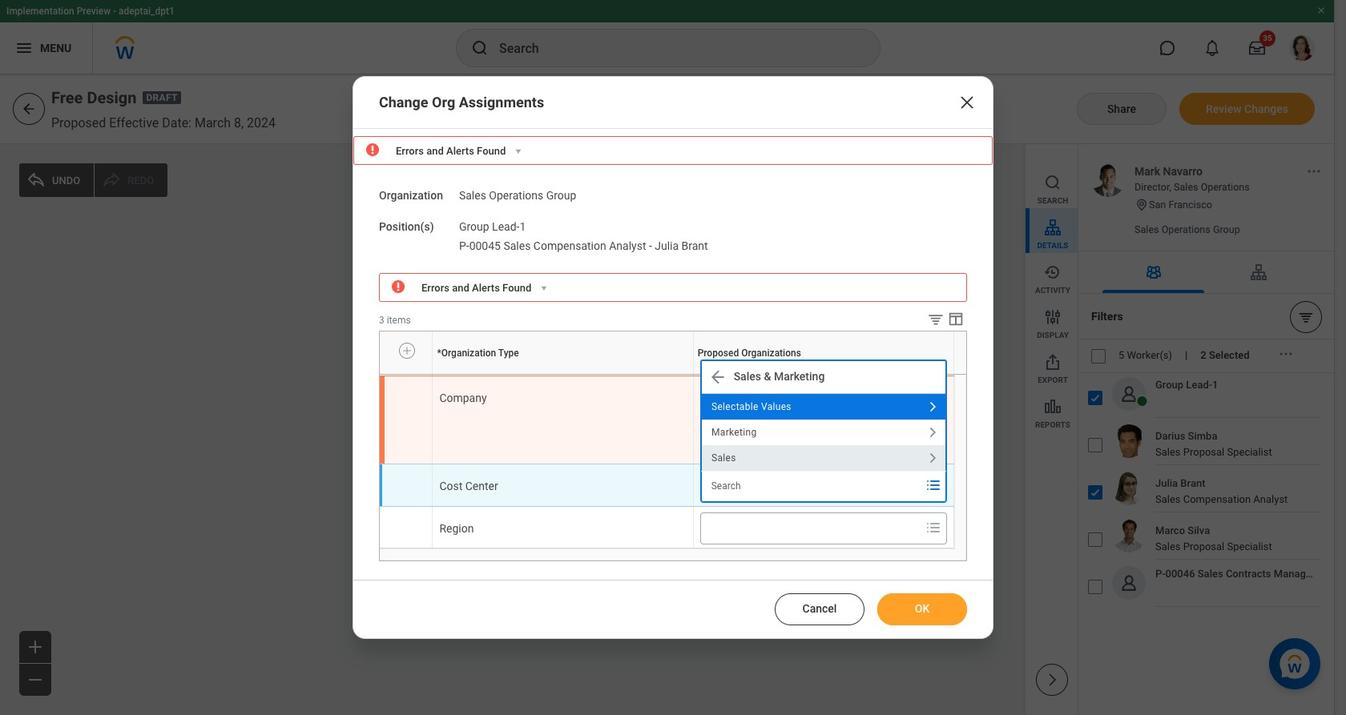 Task type: vqa. For each thing, say whether or not it's contained in the screenshot.
Compensation corresponding to Brant
yes



Task type: describe. For each thing, give the bounding box(es) containing it.
prompts image
[[924, 476, 943, 495]]

specialist for marco silva sales proposal specialist
[[1227, 541, 1272, 553]]

sales operations group inside change org assignments dialog
[[459, 189, 577, 202]]

analyst for p-00045 sales compensation analyst - julia brant
[[609, 240, 646, 253]]

sp.
[[846, 426, 862, 438]]

00045
[[469, 240, 501, 253]]

san for location icon
[[584, 242, 601, 254]]

chevron right small image for marketing
[[923, 423, 942, 442]]

values
[[761, 401, 791, 412]]

click to view/edit grid preferences image
[[947, 310, 965, 328]]

ok button
[[878, 594, 967, 626]]

organization type button
[[433, 374, 440, 375]]

row element containing *
[[380, 332, 958, 375]]

selectable values
[[711, 401, 791, 412]]

1 vertical spatial organizations
[[697, 374, 702, 375]]

caret down image
[[539, 283, 550, 294]]

undo l image
[[26, 171, 46, 190]]

arrow left image
[[708, 368, 727, 387]]

search
[[1038, 196, 1069, 205]]

services for gmbh
[[802, 389, 844, 401]]

marco silva sales proposal specialist
[[1156, 525, 1272, 553]]

design
[[87, 88, 137, 107]]

group inside items selected "list"
[[459, 220, 489, 233]]

location image
[[573, 242, 584, 254]]

proposal for darius simba
[[1184, 446, 1225, 458]]

share
[[1108, 102, 1136, 115]]

organization for organization
[[379, 189, 443, 202]]

p- for 00046
[[1156, 568, 1166, 580]]

1 vertical spatial lead-
[[1186, 379, 1213, 391]]

group lead-1 element
[[459, 217, 526, 233]]

implementation preview -   adeptai_dpt1
[[6, 6, 175, 17]]

contracts
[[1226, 568, 1272, 580]]

redo button
[[95, 163, 168, 197]]

chevron right image
[[1044, 672, 1060, 688]]

global modern services sp. z.o.o. (poland)
[[728, 426, 862, 453]]

and for exclamation icon
[[452, 282, 469, 294]]

search image
[[470, 38, 490, 58]]

assignments
[[459, 94, 544, 110]]

compensation for 00045
[[534, 240, 606, 253]]

brant inside julia brant sales compensation analyst
[[1181, 478, 1206, 490]]

francisco for location icon
[[603, 242, 645, 254]]

cancel button
[[775, 594, 865, 626]]

inbox large image
[[1249, 40, 1265, 56]]

|
[[1185, 350, 1188, 362]]

proposed for proposed organizations
[[698, 348, 739, 359]]

proposed for proposed effective date: march 8, 2024
[[51, 115, 106, 131]]

modern for z.o.o.
[[762, 426, 799, 438]]

user image
[[1119, 573, 1140, 594]]

x image
[[958, 93, 977, 112]]

2 vertical spatial proposed
[[694, 374, 697, 375]]

proposal for marco silva
[[1184, 541, 1225, 553]]

exclamation image
[[392, 281, 404, 293]]

alerts for caret down image
[[472, 282, 500, 294]]

san francisco for location icon
[[584, 242, 645, 254]]

worker(s)
[[1127, 350, 1173, 362]]

sales up group lead-1 element
[[459, 189, 486, 202]]

share button
[[1077, 93, 1167, 125]]

close environment banner image
[[1317, 6, 1326, 15]]

undo
[[52, 174, 80, 186]]

minus image
[[26, 671, 45, 690]]

group lead-1 inside items selected "list"
[[459, 220, 526, 233]]

compensation for brant
[[1184, 494, 1251, 506]]

manager
[[1274, 568, 1315, 580]]

errors and alerts found for caret down icon
[[396, 145, 506, 157]]

global modern services gmbh (austria), press delete to clear value. option
[[706, 388, 918, 417]]

org chart image
[[1249, 263, 1268, 282]]

review changes button
[[1180, 93, 1315, 125]]

sales right 00046
[[1198, 568, 1224, 580]]

sales inside 'element'
[[504, 240, 531, 253]]

3 items
[[379, 315, 411, 326]]

p-00045 sales compensation analyst - julia brant
[[459, 240, 708, 253]]

selected
[[1209, 350, 1250, 362]]

items
[[387, 315, 411, 326]]

mark
[[1135, 165, 1161, 178]]

brant inside p-00045 sales compensation analyst - julia brant 'element'
[[682, 240, 708, 253]]

proposed organizations
[[698, 348, 801, 359]]

errors and alerts found for caret down image
[[422, 282, 532, 294]]

darius simba sales proposal specialist
[[1156, 430, 1272, 458]]

errors for exclamation image
[[396, 145, 424, 157]]

chevron right small image for sales
[[923, 449, 942, 468]]

julia brant sales compensation analyst
[[1156, 478, 1288, 506]]

sales left & on the right of the page
[[734, 370, 761, 383]]

review changes
[[1206, 102, 1289, 115]]

* organization type
[[437, 348, 519, 359]]

filters
[[1092, 310, 1123, 323]]

organization type proposed organizations
[[433, 374, 702, 375]]

export
[[1038, 376, 1068, 385]]

2 selected
[[1201, 350, 1250, 362]]

proposed effective date: march 8, 2024
[[51, 115, 276, 131]]

5 worker(s)
[[1119, 350, 1173, 362]]

profile logan mcneil element
[[1280, 30, 1325, 66]]

sales & marketing
[[734, 370, 825, 383]]

1 horizontal spatial contact card matrix manager image
[[1144, 263, 1163, 282]]

organization inside row element
[[441, 348, 496, 359]]

region
[[439, 522, 474, 535]]

sales inside julia brant sales compensation analyst
[[1156, 494, 1181, 506]]

position(s)
[[379, 220, 434, 233]]

changes
[[1245, 102, 1289, 115]]

5 for 5 worker(s)
[[1119, 350, 1125, 362]]

marco
[[1156, 525, 1185, 537]]

global modern services sp. z.o.o. (poland), press delete to clear value. option
[[706, 425, 918, 454]]

x small image
[[709, 390, 725, 406]]

julia inside 'element'
[[655, 240, 679, 253]]

darius
[[1156, 430, 1186, 442]]

chevron right small image
[[923, 397, 942, 416]]

analyst for julia brant sales compensation analyst
[[1254, 494, 1288, 506]]

date:
[[162, 115, 192, 131]]

proposed organizations button
[[694, 374, 703, 375]]

navarro
[[1163, 165, 1203, 178]]

operations inside change org assignments dialog
[[489, 189, 544, 202]]

related actions image
[[1306, 163, 1322, 180]]

operations inside mark navarro director, sales operations
[[1201, 181, 1250, 193]]

undo r image
[[102, 171, 121, 190]]

p-00045 sales compensation analyst - julia brant element
[[459, 237, 708, 253]]

0 horizontal spatial contact card matrix manager image
[[644, 266, 655, 277]]

0
[[586, 266, 592, 277]]

cost center
[[439, 480, 498, 493]]

mark navarro director, sales operations
[[1135, 165, 1250, 193]]

gmbh
[[846, 389, 877, 401]]

1 vertical spatial group lead-1
[[1156, 379, 1219, 391]]

1 prompts image from the top
[[924, 388, 943, 407]]

errors for exclamation icon
[[422, 282, 450, 294]]

proposed organizations field for cost center
[[701, 472, 919, 501]]

preview
[[77, 6, 111, 17]]

8,
[[234, 115, 244, 131]]

free
[[51, 88, 83, 107]]

company
[[439, 392, 487, 404]]

caret down image
[[513, 146, 524, 157]]

00046
[[1166, 568, 1195, 580]]

organization for organization type proposed organizations
[[433, 374, 438, 375]]



Task type: locate. For each thing, give the bounding box(es) containing it.
0 vertical spatial global
[[728, 389, 759, 401]]

modern up (poland)
[[762, 426, 799, 438]]

0 horizontal spatial p-
[[459, 240, 469, 253]]

0 vertical spatial compensation
[[534, 240, 606, 253]]

1 services from the top
[[802, 389, 844, 401]]

items selected list
[[459, 217, 734, 254]]

lead-
[[492, 220, 520, 233], [1186, 379, 1213, 391]]

global modern services gmbh (austria) element
[[728, 388, 890, 417]]

1 horizontal spatial p-
[[1156, 568, 1166, 580]]

sales
[[1174, 181, 1199, 193], [459, 189, 486, 202], [1135, 224, 1159, 236], [504, 240, 531, 253], [734, 370, 761, 383], [1156, 446, 1181, 458], [711, 453, 736, 464], [1156, 494, 1181, 506], [1156, 541, 1181, 553], [1198, 568, 1224, 580]]

compensation up silva
[[1184, 494, 1251, 506]]

- inside 'element'
[[649, 240, 652, 253]]

(poland)
[[758, 441, 799, 453]]

compensation inside 'element'
[[534, 240, 606, 253]]

1 horizontal spatial san francisco
[[1149, 198, 1213, 210]]

0 vertical spatial -
[[113, 6, 116, 17]]

san
[[1149, 198, 1166, 210], [584, 242, 601, 254]]

director,
[[1135, 181, 1172, 193]]

found left caret down icon
[[477, 145, 506, 157]]

1 row element from the top
[[380, 332, 958, 375]]

0 vertical spatial alerts
[[446, 145, 474, 157]]

services left sp. on the bottom right of page
[[802, 426, 844, 438]]

-
[[113, 6, 116, 17], [649, 240, 652, 253]]

compensation up org chart image
[[534, 240, 606, 253]]

related actions image
[[1278, 347, 1294, 363], [898, 392, 910, 404]]

contact card matrix manager image down location image at right
[[1144, 263, 1163, 282]]

sales right '00045'
[[504, 240, 531, 253]]

0 vertical spatial marketing
[[774, 370, 825, 383]]

francisco for location image at right
[[1169, 198, 1213, 210]]

1 horizontal spatial group lead-1
[[1156, 379, 1219, 391]]

sales inside darius simba sales proposal specialist
[[1156, 446, 1181, 458]]

5 for 5
[[666, 266, 671, 277]]

adeptai_dpt1
[[119, 6, 175, 17]]

1 vertical spatial found
[[503, 282, 532, 294]]

0 horizontal spatial francisco
[[603, 242, 645, 254]]

2 horizontal spatial proposed
[[698, 348, 739, 359]]

group lead-1
[[459, 220, 526, 233], [1156, 379, 1219, 391]]

errors and alerts found down '00045'
[[422, 282, 532, 294]]

tab list
[[1079, 252, 1335, 294]]

contact card matrix manager image left caret up image
[[644, 266, 655, 277]]

1 horizontal spatial -
[[649, 240, 652, 253]]

san down director,
[[1149, 198, 1166, 210]]

francisco
[[1169, 198, 1213, 210], [603, 242, 645, 254]]

1 vertical spatial francisco
[[603, 242, 645, 254]]

display
[[1037, 331, 1069, 340]]

0 vertical spatial related actions image
[[1278, 347, 1294, 363]]

proposal
[[1184, 446, 1225, 458], [1184, 541, 1225, 553]]

notifications large image
[[1205, 40, 1221, 56]]

1 inside items selected "list"
[[520, 220, 526, 233]]

alerts down change org assignments
[[446, 145, 474, 157]]

0 vertical spatial found
[[477, 145, 506, 157]]

2 row element from the top
[[380, 376, 954, 464]]

1 vertical spatial -
[[649, 240, 652, 253]]

operations up group lead-1 element
[[489, 189, 544, 202]]

simba
[[1188, 430, 1218, 442]]

caret up image
[[657, 267, 666, 276]]

0 horizontal spatial lead-
[[492, 220, 520, 233]]

0 horizontal spatial proposed
[[51, 115, 106, 131]]

0 vertical spatial organization
[[379, 189, 443, 202]]

organization down the *
[[433, 374, 438, 375]]

and for exclamation image
[[427, 145, 444, 157]]

z.o.o.
[[728, 441, 755, 453]]

1 horizontal spatial type
[[498, 348, 519, 359]]

organizations up & on the right of the page
[[741, 348, 801, 359]]

row element containing region
[[380, 507, 954, 548]]

services
[[802, 389, 844, 401], [802, 426, 844, 438]]

0 vertical spatial prompts image
[[924, 388, 943, 407]]

reports
[[1036, 421, 1071, 430]]

modern inside global modern services gmbh (austria)
[[762, 389, 799, 401]]

organization
[[379, 189, 443, 202], [441, 348, 496, 359], [433, 374, 438, 375]]

1 vertical spatial related actions image
[[898, 392, 910, 404]]

analyst inside 'element'
[[609, 240, 646, 253]]

prompts image right gmbh in the right of the page
[[924, 388, 943, 407]]

org chart image
[[573, 266, 584, 277]]

p- right user image
[[1156, 568, 1166, 580]]

1 vertical spatial prompts image
[[924, 518, 943, 537]]

0 vertical spatial and
[[427, 145, 444, 157]]

global up (austria)
[[728, 389, 759, 401]]

operations down navarro
[[1201, 181, 1250, 193]]

5 right 0
[[666, 266, 671, 277]]

global for z.o.o.
[[728, 426, 759, 438]]

2 specialist from the top
[[1227, 541, 1272, 553]]

1 vertical spatial julia
[[1156, 478, 1178, 490]]

march
[[195, 115, 231, 131]]

ok
[[915, 603, 930, 616]]

1 horizontal spatial lead-
[[1186, 379, 1213, 391]]

p- inside 'element'
[[459, 240, 469, 253]]

1 vertical spatial marketing
[[711, 427, 757, 438]]

sales down marco
[[1156, 541, 1181, 553]]

found left caret down image
[[503, 282, 532, 294]]

plus image
[[401, 344, 412, 358]]

1 modern from the top
[[762, 389, 799, 401]]

organization up position(s)
[[379, 189, 443, 202]]

1 horizontal spatial brant
[[1181, 478, 1206, 490]]

and down org
[[427, 145, 444, 157]]

1 specialist from the top
[[1227, 446, 1272, 458]]

2
[[1201, 350, 1207, 362]]

0 vertical spatial errors and alerts found
[[396, 145, 506, 157]]

1 horizontal spatial 1
[[1213, 379, 1219, 391]]

0 horizontal spatial organizations
[[697, 374, 702, 375]]

0 horizontal spatial related actions image
[[898, 392, 910, 404]]

alerts down '00045'
[[472, 282, 500, 294]]

1 vertical spatial san
[[584, 242, 601, 254]]

org
[[432, 94, 455, 110]]

change org assignments
[[379, 94, 544, 110]]

1 global from the top
[[728, 389, 759, 401]]

sales inside the "marco silva sales proposal specialist"
[[1156, 541, 1181, 553]]

specialist inside darius simba sales proposal specialist
[[1227, 446, 1272, 458]]

2 proposal from the top
[[1184, 541, 1225, 553]]

contact card matrix manager image
[[1144, 263, 1163, 282], [644, 266, 655, 277]]

change org assignments dialog
[[353, 76, 994, 640]]

specialist inside the "marco silva sales proposal specialist"
[[1227, 541, 1272, 553]]

1 horizontal spatial and
[[452, 282, 469, 294]]

0 vertical spatial proposal
[[1184, 446, 1225, 458]]

1 proposal from the top
[[1184, 446, 1225, 458]]

proposed left arrow left icon
[[694, 374, 697, 375]]

errors right exclamation icon
[[422, 282, 450, 294]]

cost
[[439, 480, 463, 493]]

0 horizontal spatial type
[[438, 374, 440, 375]]

alerts for caret down icon
[[446, 145, 474, 157]]

group down mark navarro director, sales operations
[[1213, 224, 1240, 236]]

sales down darius
[[1156, 446, 1181, 458]]

sales up marco
[[1156, 494, 1181, 506]]

arrow left image
[[21, 101, 37, 117]]

specialist
[[1227, 446, 1272, 458], [1227, 541, 1272, 553]]

organizations inside row element
[[741, 348, 801, 359]]

0 vertical spatial proposed
[[51, 115, 106, 131]]

proposed
[[51, 115, 106, 131], [698, 348, 739, 359], [694, 374, 697, 375]]

0 vertical spatial san francisco
[[1149, 198, 1213, 210]]

1 proposed organizations field from the top
[[701, 472, 919, 501]]

0 vertical spatial services
[[802, 389, 844, 401]]

3
[[379, 315, 384, 326]]

0 vertical spatial chevron right small image
[[923, 423, 942, 442]]

sales down x small icon
[[711, 453, 736, 464]]

sales operations group up group lead-1 element
[[459, 189, 577, 202]]

0 vertical spatial san
[[1149, 198, 1166, 210]]

1 vertical spatial p-
[[1156, 568, 1166, 580]]

review
[[1206, 102, 1242, 115]]

exclamation image
[[366, 144, 378, 156]]

2 prompts image from the top
[[924, 518, 943, 537]]

toolbar inside change org assignments dialog
[[915, 310, 967, 331]]

modern
[[762, 389, 799, 401], [762, 426, 799, 438]]

organization up the company
[[441, 348, 496, 359]]

sales operations group down mark navarro director, sales operations
[[1135, 224, 1240, 236]]

san francisco up 0
[[584, 242, 645, 254]]

0 vertical spatial sales operations group
[[459, 189, 577, 202]]

row element containing cost center
[[380, 464, 954, 507]]

marketing up global modern services gmbh (austria)
[[774, 370, 825, 383]]

san francisco
[[1149, 198, 1213, 210], [584, 242, 645, 254]]

0 vertical spatial p-
[[459, 240, 469, 253]]

prompts image
[[924, 388, 943, 407], [924, 518, 943, 537]]

2 modern from the top
[[762, 426, 799, 438]]

errors right exclamation image
[[396, 145, 424, 157]]

plus image
[[26, 638, 45, 657]]

1 down 2 selected
[[1213, 379, 1219, 391]]

2 chevron right small image from the top
[[923, 449, 942, 468]]

filter image
[[1298, 309, 1314, 325]]

group lead-1 down | on the right
[[1156, 379, 1219, 391]]

&
[[764, 370, 771, 383]]

related actions image left chevron right small icon
[[898, 392, 910, 404]]

draft
[[146, 92, 178, 104]]

select to filter grid data image
[[927, 311, 945, 328]]

global inside global modern services gmbh (austria)
[[728, 389, 759, 401]]

1 horizontal spatial proposed
[[694, 374, 697, 375]]

analyst
[[609, 240, 646, 253], [1254, 494, 1288, 506]]

1 vertical spatial analyst
[[1254, 494, 1288, 506]]

services left gmbh in the right of the page
[[802, 389, 844, 401]]

1 down sales operations group element
[[520, 220, 526, 233]]

global up the z.o.o.
[[728, 426, 759, 438]]

1 vertical spatial errors
[[422, 282, 450, 294]]

group lead-1 up '00045'
[[459, 220, 526, 233]]

2024
[[247, 115, 276, 131]]

prompts image down prompts icon
[[924, 518, 943, 537]]

menu
[[1026, 144, 1078, 433]]

1 vertical spatial chevron right small image
[[923, 449, 942, 468]]

- inside banner
[[113, 6, 116, 17]]

1 vertical spatial proposed
[[698, 348, 739, 359]]

0 vertical spatial proposed organizations field
[[701, 472, 919, 501]]

specialist up the "contracts"
[[1227, 541, 1272, 553]]

0 horizontal spatial julia
[[655, 240, 679, 253]]

silva
[[1188, 525, 1210, 537]]

proposal down simba
[[1184, 446, 1225, 458]]

1 vertical spatial 1
[[1213, 379, 1219, 391]]

0 vertical spatial julia
[[655, 240, 679, 253]]

0 vertical spatial 1
[[520, 220, 526, 233]]

julia up caret up image
[[655, 240, 679, 253]]

related actions image inside global modern services gmbh (austria), press delete to clear value. option
[[898, 392, 910, 404]]

undo button
[[19, 163, 94, 197]]

sales down location image at right
[[1135, 224, 1159, 236]]

1 vertical spatial alerts
[[472, 282, 500, 294]]

location image
[[1135, 198, 1149, 212]]

0 horizontal spatial san
[[584, 242, 601, 254]]

0 vertical spatial group lead-1
[[459, 220, 526, 233]]

details
[[1037, 241, 1069, 250]]

4 row element from the top
[[380, 507, 954, 548]]

0 vertical spatial errors
[[396, 145, 424, 157]]

proposal inside the "marco silva sales proposal specialist"
[[1184, 541, 1225, 553]]

1 horizontal spatial francisco
[[1169, 198, 1213, 210]]

1 vertical spatial sales operations group
[[1135, 224, 1240, 236]]

user image
[[1119, 384, 1140, 405]]

1 vertical spatial type
[[438, 374, 440, 375]]

analyst inside julia brant sales compensation analyst
[[1254, 494, 1288, 506]]

*
[[437, 348, 441, 359]]

lead- up '00045'
[[492, 220, 520, 233]]

compensation inside julia brant sales compensation analyst
[[1184, 494, 1251, 506]]

menu containing search
[[1026, 144, 1078, 433]]

group up '00045'
[[459, 220, 489, 233]]

0 vertical spatial francisco
[[1169, 198, 1213, 210]]

effective
[[109, 115, 159, 131]]

san for location image at right
[[1149, 198, 1166, 210]]

marketing up the z.o.o.
[[711, 427, 757, 438]]

operations down mark navarro director, sales operations
[[1162, 224, 1211, 236]]

sales down navarro
[[1174, 181, 1199, 193]]

type down the *
[[438, 374, 440, 375]]

0 vertical spatial 5
[[666, 266, 671, 277]]

1 vertical spatial proposed organizations field
[[701, 514, 919, 543]]

1 horizontal spatial marketing
[[774, 370, 825, 383]]

1 vertical spatial modern
[[762, 426, 799, 438]]

1 vertical spatial compensation
[[1184, 494, 1251, 506]]

group up items selected "list"
[[546, 189, 577, 202]]

san francisco for location image at right
[[1149, 198, 1213, 210]]

global modern services gmbh (austria)
[[728, 389, 877, 416]]

group down worker(s)
[[1156, 379, 1184, 391]]

toolbar
[[915, 310, 967, 331]]

1 vertical spatial errors and alerts found
[[422, 282, 532, 294]]

proposed inside row element
[[698, 348, 739, 359]]

chevron right small image down chevron right small icon
[[923, 423, 942, 442]]

specialist for darius simba sales proposal specialist
[[1227, 446, 1272, 458]]

0 horizontal spatial sales operations group
[[459, 189, 577, 202]]

1 horizontal spatial related actions image
[[1278, 347, 1294, 363]]

change
[[379, 94, 428, 110]]

0 horizontal spatial marketing
[[711, 427, 757, 438]]

services inside global modern services sp. z.o.o. (poland)
[[802, 426, 844, 438]]

lead- down 2 in the right of the page
[[1186, 379, 1213, 391]]

found for caret down icon
[[477, 145, 506, 157]]

0 horizontal spatial analyst
[[609, 240, 646, 253]]

2 services from the top
[[802, 426, 844, 438]]

items selected for proposed organizations list box
[[701, 385, 922, 457]]

0 vertical spatial brant
[[682, 240, 708, 253]]

san up 0
[[584, 242, 601, 254]]

1 vertical spatial organization
[[441, 348, 496, 359]]

julia up marco
[[1156, 478, 1178, 490]]

0 horizontal spatial 5
[[666, 266, 671, 277]]

related actions image right the selected
[[1278, 347, 1294, 363]]

0 horizontal spatial san francisco
[[584, 242, 645, 254]]

0 horizontal spatial brant
[[682, 240, 708, 253]]

proposed up arrow left icon
[[698, 348, 739, 359]]

modern down 'sales & marketing'
[[762, 389, 799, 401]]

global modern services sp. z.o.o. (poland) element
[[728, 425, 890, 454]]

implementation
[[6, 6, 74, 17]]

proposed organizations field for region
[[701, 514, 919, 543]]

1 vertical spatial san francisco
[[584, 242, 645, 254]]

free design
[[51, 88, 137, 107]]

1
[[520, 220, 526, 233], [1213, 379, 1219, 391]]

row element
[[380, 332, 958, 375], [380, 376, 954, 464], [380, 464, 954, 507], [380, 507, 954, 548]]

0 vertical spatial analyst
[[609, 240, 646, 253]]

center
[[465, 480, 498, 493]]

and down '00045'
[[452, 282, 469, 294]]

services inside global modern services gmbh (austria)
[[802, 389, 844, 401]]

p-
[[459, 240, 469, 253], [1156, 568, 1166, 580]]

1 horizontal spatial julia
[[1156, 478, 1178, 490]]

chevron right small image up prompts icon
[[923, 449, 942, 468]]

and
[[427, 145, 444, 157], [452, 282, 469, 294]]

group
[[546, 189, 577, 202], [459, 220, 489, 233], [1213, 224, 1240, 236], [1156, 379, 1184, 391]]

0 horizontal spatial 1
[[520, 220, 526, 233]]

proposal down silva
[[1184, 541, 1225, 553]]

proposed down free
[[51, 115, 106, 131]]

0 vertical spatial organizations
[[741, 348, 801, 359]]

redo
[[128, 174, 154, 186]]

implementation preview -   adeptai_dpt1 banner
[[0, 0, 1334, 74]]

compensation
[[534, 240, 606, 253], [1184, 494, 1251, 506]]

p-00046 sales contracts manager (unfille
[[1156, 568, 1346, 580]]

modern for (austria)
[[762, 389, 799, 401]]

0 vertical spatial modern
[[762, 389, 799, 401]]

global for (austria)
[[728, 389, 759, 401]]

p- for 00045
[[459, 240, 469, 253]]

lead- inside items selected "list"
[[492, 220, 520, 233]]

global
[[728, 389, 759, 401], [728, 426, 759, 438]]

errors and alerts found down org
[[396, 145, 506, 157]]

p- down group lead-1 element
[[459, 240, 469, 253]]

errors and alerts found
[[396, 145, 506, 157], [422, 282, 532, 294]]

x small image
[[709, 427, 725, 443]]

chevron right small image
[[923, 423, 942, 442], [923, 449, 942, 468]]

alerts
[[446, 145, 474, 157], [472, 282, 500, 294]]

0 horizontal spatial compensation
[[534, 240, 606, 253]]

sales inside mark navarro director, sales operations
[[1174, 181, 1199, 193]]

brant
[[682, 240, 708, 253], [1181, 478, 1206, 490]]

1 vertical spatial brant
[[1181, 478, 1206, 490]]

specialist up julia brant sales compensation analyst
[[1227, 446, 1272, 458]]

1 horizontal spatial san
[[1149, 198, 1166, 210]]

found for caret down image
[[503, 282, 532, 294]]

1 vertical spatial global
[[728, 426, 759, 438]]

global inside global modern services sp. z.o.o. (poland)
[[728, 426, 759, 438]]

services for sp.
[[802, 426, 844, 438]]

(unfille
[[1318, 568, 1346, 580]]

san francisco down mark navarro director, sales operations
[[1149, 198, 1213, 210]]

0 vertical spatial lead-
[[492, 220, 520, 233]]

marketing
[[774, 370, 825, 383], [711, 427, 757, 438]]

cancel
[[803, 603, 837, 616]]

type inside row element
[[498, 348, 519, 359]]

modern inside global modern services sp. z.o.o. (poland)
[[762, 426, 799, 438]]

type up organization type proposed organizations
[[498, 348, 519, 359]]

2 proposed organizations field from the top
[[701, 514, 919, 543]]

(austria)
[[728, 404, 771, 416]]

sales operations group element
[[459, 186, 577, 202]]

3 row element from the top
[[380, 464, 954, 507]]

5 left worker(s)
[[1119, 350, 1125, 362]]

row element containing company
[[380, 376, 954, 464]]

2 global from the top
[[728, 426, 759, 438]]

1 horizontal spatial organizations
[[741, 348, 801, 359]]

1 horizontal spatial sales operations group
[[1135, 224, 1240, 236]]

selectable
[[711, 401, 758, 412]]

1 vertical spatial proposal
[[1184, 541, 1225, 553]]

organizations left arrow left icon
[[697, 374, 702, 375]]

julia inside julia brant sales compensation analyst
[[1156, 478, 1178, 490]]

activity
[[1036, 286, 1071, 295]]

0 horizontal spatial -
[[113, 6, 116, 17]]

1 chevron right small image from the top
[[923, 423, 942, 442]]

1 vertical spatial services
[[802, 426, 844, 438]]

Proposed Organizations field
[[701, 472, 919, 501], [701, 514, 919, 543]]

1 horizontal spatial analyst
[[1254, 494, 1288, 506]]

proposal inside darius simba sales proposal specialist
[[1184, 446, 1225, 458]]



